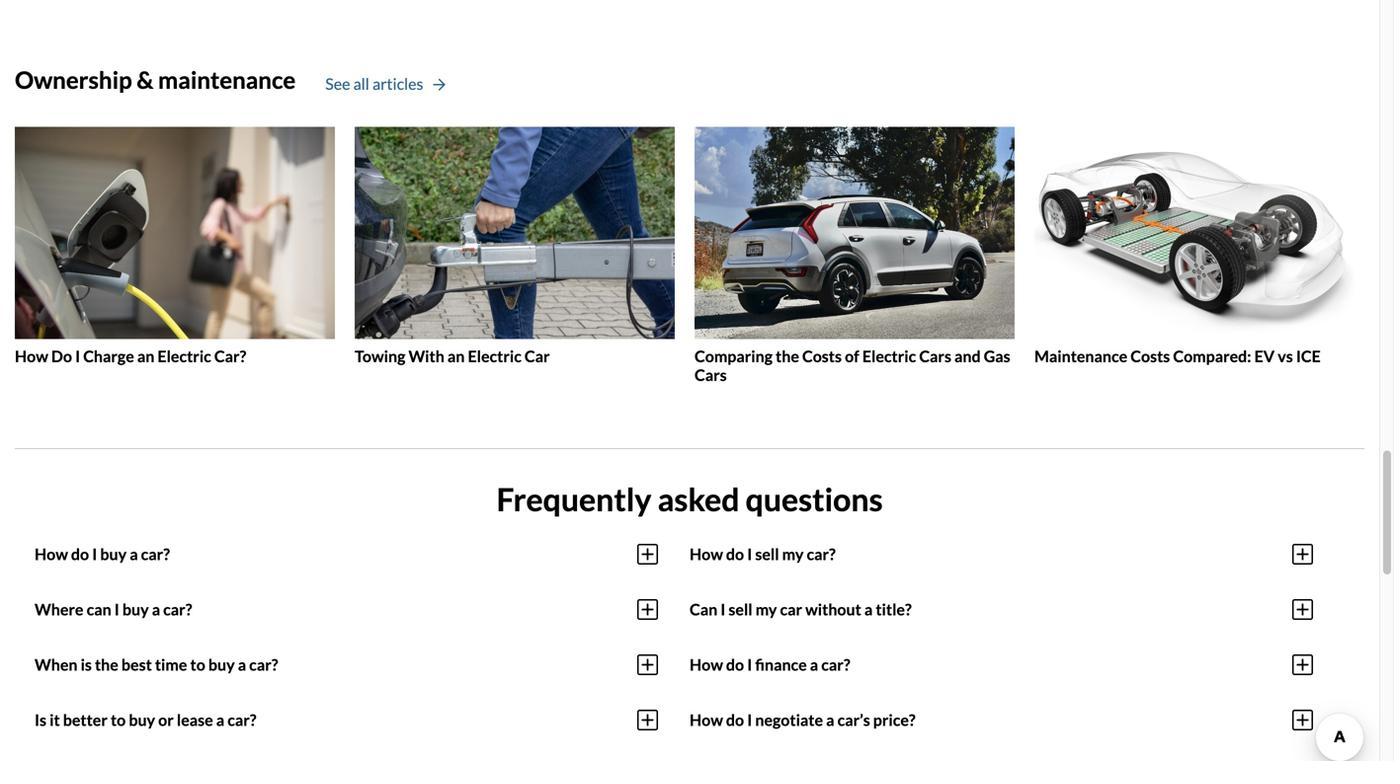 Task type: describe. For each thing, give the bounding box(es) containing it.
a inside 'dropdown button'
[[130, 545, 138, 564]]

it
[[50, 711, 60, 730]]

see all articles
[[325, 74, 423, 94]]

arrow right image
[[433, 78, 445, 92]]

how do i finance a car?
[[690, 656, 850, 675]]

ice
[[1296, 347, 1321, 366]]

plus square image for when is the best time to buy a car?
[[637, 654, 658, 677]]

lease
[[177, 711, 213, 730]]

comparing
[[695, 347, 773, 366]]

to inside the when is the best time to buy a car? dropdown button
[[190, 656, 205, 675]]

title?
[[876, 600, 912, 620]]

&
[[137, 66, 154, 94]]

the inside comparing the costs of electric cars and gas cars
[[776, 347, 799, 366]]

when
[[35, 656, 78, 675]]

towing
[[355, 347, 406, 366]]

where can i buy a car? button
[[35, 582, 658, 638]]

maintenance
[[1035, 347, 1128, 366]]

do for buy
[[71, 545, 89, 564]]

ev
[[1255, 347, 1275, 366]]

how for how do i charge an electric car?
[[15, 347, 48, 366]]

car? inside dropdown button
[[228, 711, 256, 730]]

can
[[690, 600, 718, 620]]

and
[[955, 347, 981, 366]]

ownership
[[15, 66, 132, 94]]

sell inside dropdown button
[[729, 600, 753, 620]]

with
[[409, 347, 444, 366]]

negotiate
[[755, 711, 823, 730]]

car? inside dropdown button
[[249, 656, 278, 675]]

is it better to buy or lease a car? button
[[35, 693, 658, 748]]

i for where can i buy a car?
[[114, 600, 119, 620]]

how for how do i sell my car?
[[690, 545, 723, 564]]

questions
[[746, 481, 883, 519]]

how do i buy a car? button
[[35, 527, 658, 582]]

do
[[51, 347, 72, 366]]

plus square image for how do i sell my car?
[[1293, 543, 1313, 567]]

plus square image for where can i buy a car?
[[637, 598, 658, 622]]

costs inside comparing the costs of electric cars and gas cars
[[802, 347, 842, 366]]

all
[[353, 74, 369, 94]]

better
[[63, 711, 108, 730]]

ownership & maintenance
[[15, 66, 296, 94]]

car? for how do i sell my car?
[[807, 545, 836, 564]]

towing with an electric car
[[355, 347, 550, 366]]

costs inside maintenance costs compared: ev vs ice link
[[1131, 347, 1170, 366]]

a right the time
[[238, 656, 246, 675]]

how for how do i buy a car?
[[35, 545, 68, 564]]

a inside dropdown button
[[152, 600, 160, 620]]

or
[[158, 711, 174, 730]]

maintenance costs compared: ev vs ice image
[[1035, 127, 1355, 339]]

see all articles link
[[325, 72, 445, 96]]

i for how do i sell my car?
[[747, 545, 752, 564]]

buy inside dropdown button
[[129, 711, 155, 730]]

how do i charge an electric car? link
[[15, 127, 335, 366]]

comparing the costs of electric cars and gas cars image
[[695, 127, 1015, 339]]

car?
[[214, 347, 246, 366]]

do for negotiate
[[726, 711, 744, 730]]

1 an from the left
[[137, 347, 154, 366]]

where
[[35, 600, 83, 620]]

how for how do i finance a car?
[[690, 656, 723, 675]]

car? for how do i buy a car?
[[141, 545, 170, 564]]

do for finance
[[726, 656, 744, 675]]

1 horizontal spatial cars
[[919, 347, 952, 366]]

of
[[845, 347, 859, 366]]

compared:
[[1173, 347, 1252, 366]]

sell inside dropdown button
[[755, 545, 779, 564]]

i for how do i charge an electric car?
[[75, 347, 80, 366]]

the inside dropdown button
[[95, 656, 118, 675]]

is it better to buy or lease a car?
[[35, 711, 256, 730]]



Task type: vqa. For each thing, say whether or not it's contained in the screenshot.
third the Electric from the right
yes



Task type: locate. For each thing, give the bounding box(es) containing it.
1 horizontal spatial electric
[[468, 347, 522, 366]]

a inside "dropdown button"
[[810, 656, 818, 675]]

cars
[[919, 347, 952, 366], [695, 366, 727, 385]]

car? up "where can i buy a car?"
[[141, 545, 170, 564]]

when is the best time to buy a car?
[[35, 656, 278, 675]]

without
[[806, 600, 862, 620]]

how inside dropdown button
[[690, 711, 723, 730]]

sell right can
[[729, 600, 753, 620]]

1 vertical spatial to
[[111, 711, 126, 730]]

my inside dropdown button
[[782, 545, 804, 564]]

a left car's
[[826, 711, 835, 730]]

electric left car
[[468, 347, 522, 366]]

how do i finance a car? button
[[690, 638, 1313, 693]]

car? right the time
[[249, 656, 278, 675]]

how for how do i negotiate a car's price?
[[690, 711, 723, 730]]

how inside dropdown button
[[690, 545, 723, 564]]

comparing the costs of electric cars and gas cars link
[[695, 127, 1015, 385]]

i for how do i finance a car?
[[747, 656, 752, 675]]

0 horizontal spatial my
[[756, 600, 777, 620]]

electric right the of
[[863, 347, 916, 366]]

my inside dropdown button
[[756, 600, 777, 620]]

to right the time
[[190, 656, 205, 675]]

a right finance
[[810, 656, 818, 675]]

0 vertical spatial sell
[[755, 545, 779, 564]]

is
[[81, 656, 92, 675]]

do
[[71, 545, 89, 564], [726, 545, 744, 564], [726, 656, 744, 675], [726, 711, 744, 730]]

2 electric from the left
[[468, 347, 522, 366]]

plus square image inside the can i sell my car without a title? dropdown button
[[1293, 598, 1313, 622]]

the right is on the left of the page
[[95, 656, 118, 675]]

1 horizontal spatial to
[[190, 656, 205, 675]]

1 horizontal spatial my
[[782, 545, 804, 564]]

costs
[[802, 347, 842, 366], [1131, 347, 1170, 366]]

frequently
[[497, 481, 652, 519]]

buy
[[100, 545, 127, 564], [122, 600, 149, 620], [208, 656, 235, 675], [129, 711, 155, 730]]

the
[[776, 347, 799, 366], [95, 656, 118, 675]]

3 electric from the left
[[863, 347, 916, 366]]

i inside 'dropdown button'
[[92, 545, 97, 564]]

best
[[121, 656, 152, 675]]

plus square image for can i sell my car without a title?
[[1293, 598, 1313, 622]]

2 horizontal spatial electric
[[863, 347, 916, 366]]

1 horizontal spatial the
[[776, 347, 799, 366]]

car? right lease
[[228, 711, 256, 730]]

do for sell
[[726, 545, 744, 564]]

car? for where can i buy a car?
[[163, 600, 192, 620]]

frequently asked questions
[[497, 481, 883, 519]]

1 costs from the left
[[802, 347, 842, 366]]

buy inside 'dropdown button'
[[100, 545, 127, 564]]

plus square image inside how do i sell my car? dropdown button
[[1293, 543, 1313, 567]]

2 an from the left
[[448, 347, 465, 366]]

car
[[525, 347, 550, 366]]

electric inside how do i charge an electric car? link
[[158, 347, 211, 366]]

buy inside dropdown button
[[208, 656, 235, 675]]

a right lease
[[216, 711, 224, 730]]

i
[[75, 347, 80, 366], [92, 545, 97, 564], [747, 545, 752, 564], [114, 600, 119, 620], [721, 600, 726, 620], [747, 656, 752, 675], [747, 711, 752, 730]]

1 vertical spatial sell
[[729, 600, 753, 620]]

how inside "dropdown button"
[[690, 656, 723, 675]]

costs left the of
[[802, 347, 842, 366]]

plus square image for is it better to buy or lease a car?
[[637, 709, 658, 733]]

when is the best time to buy a car? button
[[35, 638, 658, 693]]

to inside the is it better to buy or lease a car? dropdown button
[[111, 711, 126, 730]]

how up where
[[35, 545, 68, 564]]

time
[[155, 656, 187, 675]]

how do i negotiate a car's price?
[[690, 711, 916, 730]]

1 electric from the left
[[158, 347, 211, 366]]

0 horizontal spatial the
[[95, 656, 118, 675]]

how do i sell my car? button
[[690, 527, 1313, 582]]

where can i buy a car?
[[35, 600, 192, 620]]

sell up can i sell my car without a title?
[[755, 545, 779, 564]]

an
[[137, 347, 154, 366], [448, 347, 465, 366]]

0 vertical spatial to
[[190, 656, 205, 675]]

plus square image for how do i finance a car?
[[1293, 654, 1313, 677]]

a left title?
[[865, 600, 873, 620]]

is
[[35, 711, 46, 730]]

maintenance costs compared: ev vs ice link
[[1035, 127, 1355, 366]]

plus square image inside where can i buy a car? dropdown button
[[637, 598, 658, 622]]

2 costs from the left
[[1131, 347, 1170, 366]]

car? for how do i finance a car?
[[821, 656, 850, 675]]

plus square image inside how do i negotiate a car's price? dropdown button
[[1293, 709, 1313, 733]]

do inside 'dropdown button'
[[71, 545, 89, 564]]

buy right the time
[[208, 656, 235, 675]]

car's
[[838, 711, 870, 730]]

sell
[[755, 545, 779, 564], [729, 600, 753, 620]]

1 vertical spatial my
[[756, 600, 777, 620]]

0 vertical spatial my
[[782, 545, 804, 564]]

how do i charge an electric car? image
[[15, 127, 335, 339]]

1 horizontal spatial costs
[[1131, 347, 1170, 366]]

do up can
[[71, 545, 89, 564]]

a up "where can i buy a car?"
[[130, 545, 138, 564]]

do left finance
[[726, 656, 744, 675]]

a
[[130, 545, 138, 564], [152, 600, 160, 620], [865, 600, 873, 620], [238, 656, 246, 675], [810, 656, 818, 675], [216, 711, 224, 730], [826, 711, 835, 730]]

gas
[[984, 347, 1011, 366]]

maintenance costs compared: ev vs ice
[[1035, 347, 1321, 366]]

do inside dropdown button
[[726, 545, 744, 564]]

buy left or
[[129, 711, 155, 730]]

vs
[[1278, 347, 1293, 366]]

an right charge
[[137, 347, 154, 366]]

0 horizontal spatial sell
[[729, 600, 753, 620]]

do inside dropdown button
[[726, 711, 744, 730]]

how up can
[[690, 545, 723, 564]]

plus square image for how do i negotiate a car's price?
[[1293, 709, 1313, 733]]

an right with
[[448, 347, 465, 366]]

how left negotiate
[[690, 711, 723, 730]]

0 horizontal spatial costs
[[802, 347, 842, 366]]

towing with an electric car link
[[355, 127, 675, 366]]

asked
[[658, 481, 740, 519]]

can i sell my car without a title?
[[690, 600, 912, 620]]

car?
[[141, 545, 170, 564], [807, 545, 836, 564], [163, 600, 192, 620], [249, 656, 278, 675], [821, 656, 850, 675], [228, 711, 256, 730]]

plus square image inside 'how do i finance a car?' "dropdown button"
[[1293, 654, 1313, 677]]

plus square image
[[1293, 543, 1313, 567], [1293, 598, 1313, 622], [637, 709, 658, 733], [1293, 709, 1313, 733]]

do inside "dropdown button"
[[726, 656, 744, 675]]

0 vertical spatial the
[[776, 347, 799, 366]]

how down can
[[690, 656, 723, 675]]

car? down questions
[[807, 545, 836, 564]]

buy right can
[[122, 600, 149, 620]]

how
[[15, 347, 48, 366], [35, 545, 68, 564], [690, 545, 723, 564], [690, 656, 723, 675], [690, 711, 723, 730]]

0 horizontal spatial electric
[[158, 347, 211, 366]]

my
[[782, 545, 804, 564], [756, 600, 777, 620]]

how inside 'dropdown button'
[[35, 545, 68, 564]]

to right better
[[111, 711, 126, 730]]

how do i negotiate a car's price? button
[[690, 693, 1313, 748]]

see
[[325, 74, 350, 94]]

price?
[[873, 711, 916, 730]]

how do i charge an electric car?
[[15, 347, 246, 366]]

a up when is the best time to buy a car?
[[152, 600, 160, 620]]

a inside dropdown button
[[216, 711, 224, 730]]

1 horizontal spatial sell
[[755, 545, 779, 564]]

towing with an electric car image
[[355, 127, 675, 339]]

electric
[[158, 347, 211, 366], [468, 347, 522, 366], [863, 347, 916, 366]]

0 horizontal spatial an
[[137, 347, 154, 366]]

can i sell my car without a title? button
[[690, 582, 1313, 638]]

0 horizontal spatial to
[[111, 711, 126, 730]]

finance
[[755, 656, 807, 675]]

i inside "dropdown button"
[[747, 656, 752, 675]]

electric left car?
[[158, 347, 211, 366]]

can
[[87, 600, 111, 620]]

my up car
[[782, 545, 804, 564]]

plus square image inside the is it better to buy or lease a car? dropdown button
[[637, 709, 658, 733]]

1 vertical spatial the
[[95, 656, 118, 675]]

car? inside 'dropdown button'
[[141, 545, 170, 564]]

the right the comparing on the top of the page
[[776, 347, 799, 366]]

i for how do i negotiate a car's price?
[[747, 711, 752, 730]]

how do i buy a car?
[[35, 545, 170, 564]]

buy inside dropdown button
[[122, 600, 149, 620]]

charge
[[83, 347, 134, 366]]

buy up "where can i buy a car?"
[[100, 545, 127, 564]]

car
[[780, 600, 802, 620]]

1 horizontal spatial an
[[448, 347, 465, 366]]

to
[[190, 656, 205, 675], [111, 711, 126, 730]]

car? inside "dropdown button"
[[821, 656, 850, 675]]

i for how do i buy a car?
[[92, 545, 97, 564]]

plus square image
[[637, 543, 658, 567], [637, 598, 658, 622], [637, 654, 658, 677], [1293, 654, 1313, 677]]

car? up the time
[[163, 600, 192, 620]]

car? right finance
[[821, 656, 850, 675]]

articles
[[372, 74, 423, 94]]

do down asked in the bottom of the page
[[726, 545, 744, 564]]

do left negotiate
[[726, 711, 744, 730]]

0 horizontal spatial cars
[[695, 366, 727, 385]]

maintenance
[[158, 66, 296, 94]]

costs left 'compared:'
[[1131, 347, 1170, 366]]

how do i sell my car?
[[690, 545, 836, 564]]

electric inside comparing the costs of electric cars and gas cars
[[863, 347, 916, 366]]

my left car
[[756, 600, 777, 620]]

plus square image for how do i buy a car?
[[637, 543, 658, 567]]

electric inside towing with an electric car link
[[468, 347, 522, 366]]

how left do
[[15, 347, 48, 366]]

plus square image inside the when is the best time to buy a car? dropdown button
[[637, 654, 658, 677]]

comparing the costs of electric cars and gas cars
[[695, 347, 1011, 385]]

plus square image inside how do i buy a car? 'dropdown button'
[[637, 543, 658, 567]]



